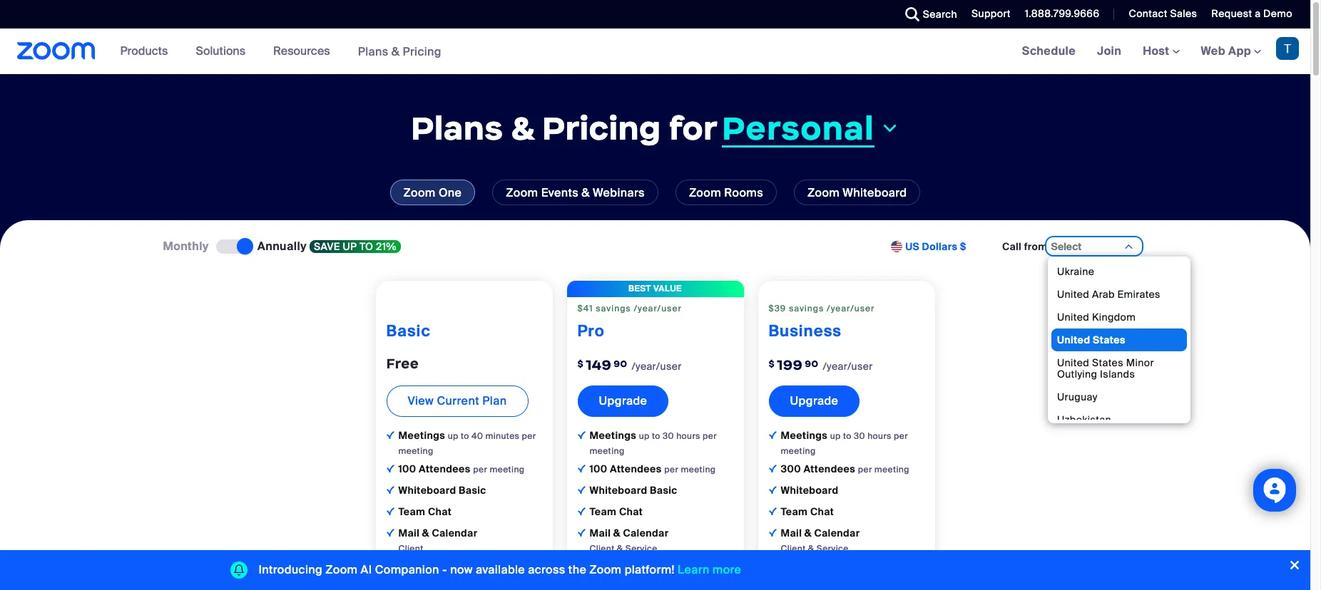 Task type: describe. For each thing, give the bounding box(es) containing it.
learn
[[678, 563, 710, 578]]

web
[[1201, 44, 1226, 59]]

one
[[439, 186, 462, 201]]

& inside product information navigation
[[392, 44, 400, 59]]

team chat for view current plan
[[399, 506, 452, 519]]

search
[[923, 8, 958, 21]]

up up 300 attendees per meeting
[[830, 431, 841, 442]]

zoom for zoom whiteboard
[[808, 186, 840, 201]]

view current plan
[[408, 394, 507, 409]]

schedule
[[1022, 44, 1076, 59]]

team for upgrade
[[781, 506, 808, 519]]

view current plan link
[[386, 386, 529, 417]]

client for upgrade
[[781, 544, 806, 555]]

app
[[1229, 44, 1252, 59]]

team for view current plan
[[399, 506, 426, 519]]

-
[[442, 563, 447, 578]]

up to 30 hours per meeting for 300 attendees
[[781, 431, 909, 457]]

host button
[[1143, 44, 1180, 59]]

attendees for view current plan
[[419, 463, 471, 476]]

learn more link
[[678, 563, 742, 578]]

annually save up to 21%
[[258, 239, 397, 254]]

best value
[[629, 283, 682, 295]]

join link
[[1087, 29, 1133, 74]]

search button
[[895, 0, 961, 29]]

request a demo
[[1212, 7, 1293, 20]]

mail & calendar client & service for whiteboard basic
[[590, 527, 669, 555]]

300 attendees per meeting
[[781, 463, 910, 476]]

webinars
[[593, 186, 645, 201]]

available
[[476, 563, 525, 578]]

united kingdom
[[1057, 311, 1136, 324]]

90 for business
[[805, 358, 819, 370]]

300
[[781, 463, 801, 476]]

annually
[[258, 239, 307, 254]]

clips for mail & calendar client
[[431, 561, 456, 574]]

$ 199 90 /year/user
[[769, 357, 873, 374]]

3 new from the left
[[786, 562, 806, 574]]

hide options image
[[1124, 242, 1135, 253]]

$199.90 per year per user element
[[769, 347, 925, 379]]

$41
[[578, 303, 593, 315]]

1.888.799.9666
[[1025, 7, 1100, 20]]

include image
[[578, 432, 586, 440]]

uzbekistan
[[1057, 414, 1112, 427]]

up inside up to 40 minutes per meeting
[[448, 431, 459, 442]]

introducing zoom ai companion - now available across the zoom platform! learn more
[[259, 563, 742, 578]]

platform!
[[625, 563, 675, 578]]

mail for view current plan
[[399, 527, 420, 540]]

a
[[1255, 7, 1261, 20]]

include image for view current plan
[[386, 432, 394, 440]]

solutions button
[[196, 29, 252, 74]]

companion
[[375, 563, 439, 578]]

100 for clips basic
[[399, 463, 416, 476]]

meeting inside 300 attendees per meeting
[[875, 464, 910, 476]]

40
[[472, 431, 483, 442]]

support
[[972, 7, 1011, 20]]

outlying
[[1057, 368, 1098, 381]]

call
[[1003, 241, 1022, 254]]

demo
[[1264, 7, 1293, 20]]

from
[[1025, 241, 1048, 254]]

join
[[1098, 44, 1122, 59]]

per inside 300 attendees per meeting
[[858, 464, 873, 476]]

united arab emirates
[[1057, 288, 1161, 301]]

plans for plans & pricing
[[358, 44, 389, 59]]

plans & pricing for
[[411, 108, 718, 149]]

contact sales
[[1129, 7, 1198, 20]]

mail for upgrade
[[781, 527, 802, 540]]

view
[[408, 394, 434, 409]]

zoom for zoom events & webinars
[[506, 186, 538, 201]]

tabs of zoom services tab list
[[21, 180, 1290, 206]]

clips for mail & calendar client & service
[[622, 561, 648, 574]]

schedule link
[[1012, 29, 1087, 74]]

minor
[[1126, 357, 1154, 370]]

zoom right the
[[590, 563, 622, 578]]

sales
[[1171, 7, 1198, 20]]

to inside up to 40 minutes per meeting
[[461, 431, 469, 442]]

islands
[[1100, 368, 1135, 381]]

service for whiteboard basic
[[626, 544, 658, 555]]

whiteboard basic for clips plus
[[590, 484, 678, 497]]

rooms
[[725, 186, 764, 201]]

2 team chat from the left
[[590, 506, 643, 519]]

21%
[[376, 241, 397, 253]]

united for united arab emirates
[[1057, 288, 1090, 301]]

us dollars $
[[906, 241, 967, 254]]

2 chat from the left
[[619, 506, 643, 519]]

contact
[[1129, 7, 1168, 20]]

& inside mail & calendar client
[[422, 527, 430, 540]]

149
[[586, 357, 612, 374]]

/year/user inside $ 199 90 /year/user
[[823, 360, 873, 373]]

90 for pro
[[614, 358, 628, 370]]

zoom whiteboard
[[808, 186, 907, 201]]

resources
[[273, 44, 330, 59]]

199
[[777, 357, 803, 374]]

emirates
[[1118, 288, 1161, 301]]

$ inside dropdown button
[[960, 241, 967, 254]]

calendar for upgrade
[[815, 527, 860, 540]]

states for united states minor outlying islands
[[1092, 357, 1124, 370]]

2 client from the left
[[590, 544, 615, 555]]

2 new clips plus from the left
[[786, 561, 863, 574]]

plans & pricing
[[358, 44, 442, 59]]

2 plus from the left
[[841, 561, 863, 574]]

hours for 300 attendees
[[868, 431, 892, 442]]

2 attendees from the left
[[610, 463, 662, 476]]

$39 savings /year/user business
[[769, 303, 875, 342]]

$39
[[769, 303, 787, 315]]

1 upgrade from the left
[[599, 394, 648, 409]]

host
[[1143, 44, 1173, 59]]

personal button
[[722, 107, 900, 149]]

united for united kingdom
[[1057, 311, 1090, 324]]

personal
[[722, 107, 875, 149]]

mail & calendar client
[[399, 527, 478, 555]]

to inside annually save up to 21%
[[360, 241, 374, 253]]

new for mail & calendar client
[[404, 562, 423, 574]]

30 for 300 attendees
[[854, 431, 866, 442]]

1 plus from the left
[[650, 561, 672, 574]]



Task type: vqa. For each thing, say whether or not it's contained in the screenshot.


Task type: locate. For each thing, give the bounding box(es) containing it.
plans up one
[[411, 108, 504, 149]]

3 attendees from the left
[[804, 463, 856, 476]]

ukraine
[[1057, 265, 1095, 278]]

resources button
[[273, 29, 337, 74]]

1 whiteboard basic from the left
[[399, 484, 486, 497]]

ai
[[361, 563, 372, 578]]

the
[[569, 563, 587, 578]]

pro
[[578, 321, 605, 342]]

$ left 199
[[769, 358, 775, 370]]

chat down 300 attendees per meeting
[[811, 506, 834, 519]]

3 team from the left
[[781, 506, 808, 519]]

2 savings from the left
[[789, 303, 825, 315]]

chat up the 'platform!'
[[619, 506, 643, 519]]

united inside the united states minor outlying islands
[[1057, 357, 1090, 370]]

mail & calendar client & service for whiteboard
[[781, 527, 860, 555]]

new left "-"
[[404, 562, 423, 574]]

$ right dollars
[[960, 241, 967, 254]]

meetings for view current plan
[[399, 430, 448, 442]]

zoom rooms
[[689, 186, 764, 201]]

30 for 100 attendees
[[663, 431, 674, 442]]

2 horizontal spatial meetings
[[781, 430, 830, 442]]

0 horizontal spatial include image
[[386, 432, 394, 440]]

1 vertical spatial plans
[[411, 108, 504, 149]]

1 client from the left
[[399, 544, 424, 555]]

team chat down the 300
[[781, 506, 834, 519]]

1 horizontal spatial pricing
[[542, 108, 661, 149]]

2 up to 30 hours per meeting from the left
[[781, 431, 909, 457]]

2 new from the left
[[595, 562, 615, 574]]

new inside new clips basic
[[404, 562, 423, 574]]

0 horizontal spatial service
[[626, 544, 658, 555]]

1 vertical spatial states
[[1092, 357, 1124, 370]]

new clips basic
[[404, 561, 486, 574]]

1 horizontal spatial 100 attendees per meeting
[[590, 463, 716, 476]]

1 horizontal spatial whiteboard basic
[[590, 484, 678, 497]]

zoom events & webinars
[[506, 186, 645, 201]]

united down united states
[[1057, 357, 1090, 370]]

90 right the 149 in the bottom left of the page
[[614, 358, 628, 370]]

0 horizontal spatial 100
[[399, 463, 416, 476]]

meetings navigation
[[1012, 29, 1311, 75]]

request
[[1212, 7, 1253, 20]]

2 100 attendees per meeting from the left
[[590, 463, 716, 476]]

2 horizontal spatial mail
[[781, 527, 802, 540]]

1 horizontal spatial upgrade link
[[769, 386, 860, 417]]

upgrade down $ 199 90 /year/user
[[790, 394, 839, 409]]

zoom
[[404, 186, 436, 201], [506, 186, 538, 201], [689, 186, 722, 201], [808, 186, 840, 201], [326, 563, 358, 578], [590, 563, 622, 578]]

products button
[[120, 29, 174, 74]]

2 100 from the left
[[590, 463, 608, 476]]

4 united from the top
[[1057, 357, 1090, 370]]

include image
[[386, 432, 394, 440], [769, 432, 777, 440]]

zoom logo image
[[17, 42, 95, 60]]

pricing for plans & pricing for
[[542, 108, 661, 149]]

team chat
[[399, 506, 452, 519], [590, 506, 643, 519], [781, 506, 834, 519]]

banner
[[0, 29, 1311, 75]]

plans
[[358, 44, 389, 59], [411, 108, 504, 149]]

plans & pricing link
[[358, 44, 442, 59], [358, 44, 442, 59]]

web app button
[[1201, 44, 1262, 59]]

client
[[399, 544, 424, 555], [590, 544, 615, 555], [781, 544, 806, 555]]

1 horizontal spatial plus
[[841, 561, 863, 574]]

contact sales link
[[1119, 0, 1201, 29], [1129, 7, 1198, 20]]

states down united states
[[1092, 357, 1124, 370]]

united down "united kingdom"
[[1057, 334, 1090, 347]]

1 horizontal spatial 30
[[854, 431, 866, 442]]

0 vertical spatial plans
[[358, 44, 389, 59]]

up right include icon
[[639, 431, 650, 442]]

1 service from the left
[[626, 544, 658, 555]]

100 attendees per meeting
[[399, 463, 525, 476], [590, 463, 716, 476]]

1 horizontal spatial new clips plus
[[786, 561, 863, 574]]

calendar up the 'platform!'
[[623, 527, 669, 540]]

2 horizontal spatial attendees
[[804, 463, 856, 476]]

1 clips from the left
[[431, 561, 456, 574]]

0 horizontal spatial up to 30 hours per meeting
[[590, 431, 717, 457]]

&
[[392, 44, 400, 59], [511, 108, 535, 149], [582, 186, 590, 201], [422, 527, 430, 540], [614, 527, 621, 540], [805, 527, 812, 540], [617, 544, 623, 555], [808, 544, 815, 555]]

0 horizontal spatial whiteboard basic
[[399, 484, 486, 497]]

2 whiteboard basic from the left
[[590, 484, 678, 497]]

states down kingdom
[[1093, 334, 1126, 347]]

0 horizontal spatial new
[[404, 562, 423, 574]]

dollars
[[922, 241, 958, 254]]

1 savings from the left
[[596, 303, 631, 315]]

2 horizontal spatial calendar
[[815, 527, 860, 540]]

100 attendees per meeting for basic
[[399, 463, 525, 476]]

90 inside $ 199 90 /year/user
[[805, 358, 819, 370]]

3 mail from the left
[[781, 527, 802, 540]]

3 team chat from the left
[[781, 506, 834, 519]]

0 horizontal spatial plus
[[650, 561, 672, 574]]

1 hours from the left
[[677, 431, 701, 442]]

calendar down 300 attendees per meeting
[[815, 527, 860, 540]]

2 horizontal spatial clips
[[813, 561, 839, 574]]

1 calendar from the left
[[432, 527, 478, 540]]

3 client from the left
[[781, 544, 806, 555]]

up right the save
[[343, 241, 357, 253]]

$ 149 90 /year/user
[[578, 357, 682, 374]]

2 horizontal spatial chat
[[811, 506, 834, 519]]

$ for business
[[769, 358, 775, 370]]

kingdom
[[1092, 311, 1136, 324]]

/year/user inside $41 savings /year/user pro
[[634, 303, 682, 315]]

1 horizontal spatial client
[[590, 544, 615, 555]]

profile picture image
[[1277, 37, 1300, 60]]

1 chat from the left
[[428, 506, 452, 519]]

free
[[386, 355, 419, 372]]

1 team from the left
[[399, 506, 426, 519]]

savings inside $39 savings /year/user business
[[789, 303, 825, 315]]

banner containing products
[[0, 29, 1311, 75]]

2 30 from the left
[[854, 431, 866, 442]]

across
[[528, 563, 566, 578]]

new
[[404, 562, 423, 574], [595, 562, 615, 574], [786, 562, 806, 574]]

zoom left one
[[404, 186, 436, 201]]

2 meetings from the left
[[590, 430, 639, 442]]

2 horizontal spatial team
[[781, 506, 808, 519]]

30
[[663, 431, 674, 442], [854, 431, 866, 442]]

1 horizontal spatial upgrade
[[790, 394, 839, 409]]

savings right $41
[[596, 303, 631, 315]]

2 90 from the left
[[805, 358, 819, 370]]

united for united states minor outlying islands
[[1057, 357, 1090, 370]]

plan
[[483, 394, 507, 409]]

mail
[[399, 527, 420, 540], [590, 527, 611, 540], [781, 527, 802, 540]]

whiteboard basic
[[399, 484, 486, 497], [590, 484, 678, 497]]

2 united from the top
[[1057, 311, 1090, 324]]

1 up to 30 hours per meeting from the left
[[590, 431, 717, 457]]

up to 40 minutes per meeting
[[399, 431, 536, 457]]

us dollars $ button
[[906, 240, 967, 254]]

support link
[[961, 0, 1015, 29], [972, 7, 1011, 20]]

1 100 from the left
[[399, 463, 416, 476]]

0 horizontal spatial team chat
[[399, 506, 452, 519]]

client inside mail & calendar client
[[399, 544, 424, 555]]

1 horizontal spatial calendar
[[623, 527, 669, 540]]

web app
[[1201, 44, 1252, 59]]

1 horizontal spatial meetings
[[590, 430, 639, 442]]

/year/user down best value
[[634, 303, 682, 315]]

business
[[769, 321, 842, 342]]

0 horizontal spatial 90
[[614, 358, 628, 370]]

states for united states
[[1093, 334, 1126, 347]]

service for whiteboard
[[817, 544, 849, 555]]

2 mail from the left
[[590, 527, 611, 540]]

0 horizontal spatial mail
[[399, 527, 420, 540]]

$41 savings /year/user pro
[[578, 303, 682, 342]]

1 90 from the left
[[614, 358, 628, 370]]

team chat for upgrade
[[781, 506, 834, 519]]

pricing inside product information navigation
[[403, 44, 442, 59]]

new for mail & calendar client & service
[[595, 562, 615, 574]]

/year/user inside $ 149 90 /year/user
[[632, 360, 682, 373]]

$ for pro
[[578, 358, 584, 370]]

upgrade link down $ 199 90 /year/user
[[769, 386, 860, 417]]

2 calendar from the left
[[623, 527, 669, 540]]

meetings down view
[[399, 430, 448, 442]]

main content
[[0, 29, 1311, 591]]

ok image
[[578, 465, 586, 473], [578, 487, 586, 494], [386, 508, 394, 516], [578, 508, 586, 516], [769, 508, 777, 516], [578, 529, 586, 537], [578, 563, 586, 571]]

1 mail & calendar client & service from the left
[[590, 527, 669, 555]]

& inside tabs of zoom services tab list
[[582, 186, 590, 201]]

united states minor outlying islands
[[1057, 357, 1154, 381]]

2 clips from the left
[[622, 561, 648, 574]]

2 service from the left
[[817, 544, 849, 555]]

now
[[450, 563, 473, 578]]

0 horizontal spatial attendees
[[419, 463, 471, 476]]

0 horizontal spatial client
[[399, 544, 424, 555]]

plus
[[650, 561, 672, 574], [841, 561, 863, 574]]

1 horizontal spatial mail & calendar client & service
[[781, 527, 860, 555]]

0 horizontal spatial mail & calendar client & service
[[590, 527, 669, 555]]

up
[[343, 241, 357, 253], [448, 431, 459, 442], [639, 431, 650, 442], [830, 431, 841, 442]]

zoom left the events
[[506, 186, 538, 201]]

Country/Region text field
[[1050, 240, 1123, 254]]

1 meetings from the left
[[399, 430, 448, 442]]

zoom down the personal dropdown button
[[808, 186, 840, 201]]

1 horizontal spatial clips
[[622, 561, 648, 574]]

up inside annually save up to 21%
[[343, 241, 357, 253]]

1 horizontal spatial hours
[[868, 431, 892, 442]]

current
[[437, 394, 480, 409]]

2 team from the left
[[590, 506, 617, 519]]

/year/user down $41 savings /year/user pro
[[632, 360, 682, 373]]

upgrade down $ 149 90 /year/user
[[599, 394, 648, 409]]

1 horizontal spatial service
[[817, 544, 849, 555]]

0 horizontal spatial 30
[[663, 431, 674, 442]]

$ inside $ 149 90 /year/user
[[578, 358, 584, 370]]

1 vertical spatial pricing
[[542, 108, 661, 149]]

down image
[[881, 120, 900, 137]]

plans for plans & pricing for
[[411, 108, 504, 149]]

mail & calendar client & service
[[590, 527, 669, 555], [781, 527, 860, 555]]

0 horizontal spatial chat
[[428, 506, 452, 519]]

service
[[626, 544, 658, 555], [817, 544, 849, 555]]

0 horizontal spatial pricing
[[403, 44, 442, 59]]

plans right resources dropdown button
[[358, 44, 389, 59]]

up to 30 hours per meeting for 100 attendees
[[590, 431, 717, 457]]

/year/user
[[634, 303, 682, 315], [827, 303, 875, 315], [632, 360, 682, 373], [823, 360, 873, 373]]

up left 40 in the left of the page
[[448, 431, 459, 442]]

2 horizontal spatial new
[[786, 562, 806, 574]]

products
[[120, 44, 168, 59]]

meetings for upgrade
[[781, 430, 830, 442]]

pricing for plans & pricing
[[403, 44, 442, 59]]

2 include image from the left
[[769, 432, 777, 440]]

0 horizontal spatial savings
[[596, 303, 631, 315]]

for
[[669, 108, 718, 149]]

$
[[960, 241, 967, 254], [578, 358, 584, 370], [769, 358, 775, 370]]

save
[[314, 241, 340, 253]]

team
[[399, 506, 426, 519], [590, 506, 617, 519], [781, 506, 808, 519]]

0 horizontal spatial $
[[578, 358, 584, 370]]

new right more
[[786, 562, 806, 574]]

zoom one
[[404, 186, 462, 201]]

/year/user down $39 savings /year/user business
[[823, 360, 873, 373]]

2 upgrade link from the left
[[769, 386, 860, 417]]

calendar for view current plan
[[432, 527, 478, 540]]

2 horizontal spatial team chat
[[781, 506, 834, 519]]

whiteboard inside tabs of zoom services tab list
[[843, 186, 907, 201]]

1 horizontal spatial new
[[595, 562, 615, 574]]

0 horizontal spatial plans
[[358, 44, 389, 59]]

1 horizontal spatial 90
[[805, 358, 819, 370]]

united states
[[1057, 334, 1126, 347]]

1 horizontal spatial $
[[769, 358, 775, 370]]

monthly
[[163, 239, 209, 254]]

hours for 100 attendees
[[677, 431, 701, 442]]

/year/user inside $39 savings /year/user business
[[827, 303, 875, 315]]

solutions
[[196, 44, 246, 59]]

100
[[399, 463, 416, 476], [590, 463, 608, 476]]

90 right 199
[[805, 358, 819, 370]]

pricing inside main content
[[542, 108, 661, 149]]

client for view current plan
[[399, 544, 424, 555]]

1 horizontal spatial savings
[[789, 303, 825, 315]]

1 horizontal spatial plans
[[411, 108, 504, 149]]

ok image
[[386, 465, 394, 473], [769, 465, 777, 473], [386, 487, 394, 494], [769, 487, 777, 494], [386, 529, 394, 537], [769, 529, 777, 537], [386, 563, 394, 571], [578, 584, 586, 591]]

main content containing personal
[[0, 29, 1311, 591]]

plans inside product information navigation
[[358, 44, 389, 59]]

zoom left rooms
[[689, 186, 722, 201]]

1 horizontal spatial team chat
[[590, 506, 643, 519]]

savings
[[596, 303, 631, 315], [789, 303, 825, 315]]

1 team chat from the left
[[399, 506, 452, 519]]

0 horizontal spatial upgrade
[[599, 394, 648, 409]]

0 horizontal spatial 100 attendees per meeting
[[399, 463, 525, 476]]

upgrade
[[599, 394, 648, 409], [790, 394, 839, 409]]

pricing
[[403, 44, 442, 59], [542, 108, 661, 149]]

1 mail from the left
[[399, 527, 420, 540]]

0 horizontal spatial new clips plus
[[595, 561, 672, 574]]

0 horizontal spatial upgrade link
[[578, 386, 669, 417]]

2 mail & calendar client & service from the left
[[781, 527, 860, 555]]

united up united states
[[1057, 311, 1090, 324]]

1 new from the left
[[404, 562, 423, 574]]

per inside up to 40 minutes per meeting
[[522, 431, 536, 442]]

1 horizontal spatial attendees
[[610, 463, 662, 476]]

2 upgrade from the left
[[790, 394, 839, 409]]

1 horizontal spatial include image
[[769, 432, 777, 440]]

$149.90 per year per user element
[[578, 347, 733, 379]]

0 horizontal spatial clips
[[431, 561, 456, 574]]

0 horizontal spatial calendar
[[432, 527, 478, 540]]

90 inside $ 149 90 /year/user
[[614, 358, 628, 370]]

us
[[906, 241, 920, 254]]

calendar
[[432, 527, 478, 540], [623, 527, 669, 540], [815, 527, 860, 540]]

team chat up the 'platform!'
[[590, 506, 643, 519]]

1 upgrade link from the left
[[578, 386, 669, 417]]

zoom for zoom rooms
[[689, 186, 722, 201]]

best
[[629, 283, 652, 295]]

chat
[[428, 506, 452, 519], [619, 506, 643, 519], [811, 506, 834, 519]]

meetings up the 300
[[781, 430, 830, 442]]

meetings right include icon
[[590, 430, 639, 442]]

savings for pro
[[596, 303, 631, 315]]

chat for upgrade
[[811, 506, 834, 519]]

3 united from the top
[[1057, 334, 1090, 347]]

whiteboard basic for clips basic
[[399, 484, 486, 497]]

calendar inside mail & calendar client
[[432, 527, 478, 540]]

savings inside $41 savings /year/user pro
[[596, 303, 631, 315]]

0 horizontal spatial meetings
[[399, 430, 448, 442]]

meeting inside up to 40 minutes per meeting
[[399, 446, 434, 457]]

include image for upgrade
[[769, 432, 777, 440]]

value
[[654, 283, 682, 295]]

3 calendar from the left
[[815, 527, 860, 540]]

minutes
[[486, 431, 520, 442]]

zoom left ai
[[326, 563, 358, 578]]

united for united states
[[1057, 334, 1090, 347]]

calendar up new clips basic
[[432, 527, 478, 540]]

$ inside $ 199 90 /year/user
[[769, 358, 775, 370]]

1 horizontal spatial up to 30 hours per meeting
[[781, 431, 909, 457]]

2 horizontal spatial $
[[960, 241, 967, 254]]

0 horizontal spatial hours
[[677, 431, 701, 442]]

$ left the 149 in the bottom left of the page
[[578, 358, 584, 370]]

more
[[713, 563, 742, 578]]

1 horizontal spatial 100
[[590, 463, 608, 476]]

attendees for upgrade
[[804, 463, 856, 476]]

savings for business
[[789, 303, 825, 315]]

/year/user up business
[[827, 303, 875, 315]]

call from
[[1003, 241, 1048, 254]]

1 united from the top
[[1057, 288, 1090, 301]]

events
[[541, 186, 579, 201]]

1 horizontal spatial chat
[[619, 506, 643, 519]]

team chat up mail & calendar client
[[399, 506, 452, 519]]

2 horizontal spatial client
[[781, 544, 806, 555]]

states inside the united states minor outlying islands
[[1092, 357, 1124, 370]]

1 horizontal spatial team
[[590, 506, 617, 519]]

2 hours from the left
[[868, 431, 892, 442]]

basic
[[386, 321, 431, 342], [459, 484, 486, 497], [650, 484, 678, 497], [459, 561, 486, 574]]

1 100 attendees per meeting from the left
[[399, 463, 525, 476]]

100 for clips plus
[[590, 463, 608, 476]]

3 meetings from the left
[[781, 430, 830, 442]]

0 vertical spatial states
[[1093, 334, 1126, 347]]

1 30 from the left
[[663, 431, 674, 442]]

new right the
[[595, 562, 615, 574]]

upgrade link down $ 149 90 /year/user
[[578, 386, 669, 417]]

meeting
[[399, 446, 434, 457], [590, 446, 625, 457], [781, 446, 816, 457], [490, 464, 525, 476], [681, 464, 716, 476], [875, 464, 910, 476]]

introducing
[[259, 563, 323, 578]]

0 vertical spatial pricing
[[403, 44, 442, 59]]

1 include image from the left
[[386, 432, 394, 440]]

100 attendees per meeting for plus
[[590, 463, 716, 476]]

1 attendees from the left
[[419, 463, 471, 476]]

1 new clips plus from the left
[[595, 561, 672, 574]]

chat up mail & calendar client
[[428, 506, 452, 519]]

3 chat from the left
[[811, 506, 834, 519]]

1 horizontal spatial mail
[[590, 527, 611, 540]]

uruguay
[[1057, 391, 1098, 404]]

0 horizontal spatial team
[[399, 506, 426, 519]]

3 clips from the left
[[813, 561, 839, 574]]

united down the ukraine
[[1057, 288, 1090, 301]]

chat for view current plan
[[428, 506, 452, 519]]

mail inside mail & calendar client
[[399, 527, 420, 540]]

savings up business
[[789, 303, 825, 315]]

product information navigation
[[110, 29, 452, 75]]

new clips plus
[[595, 561, 672, 574], [786, 561, 863, 574]]

upgrade link
[[578, 386, 669, 417], [769, 386, 860, 417]]

zoom for zoom one
[[404, 186, 436, 201]]

90
[[614, 358, 628, 370], [805, 358, 819, 370]]



